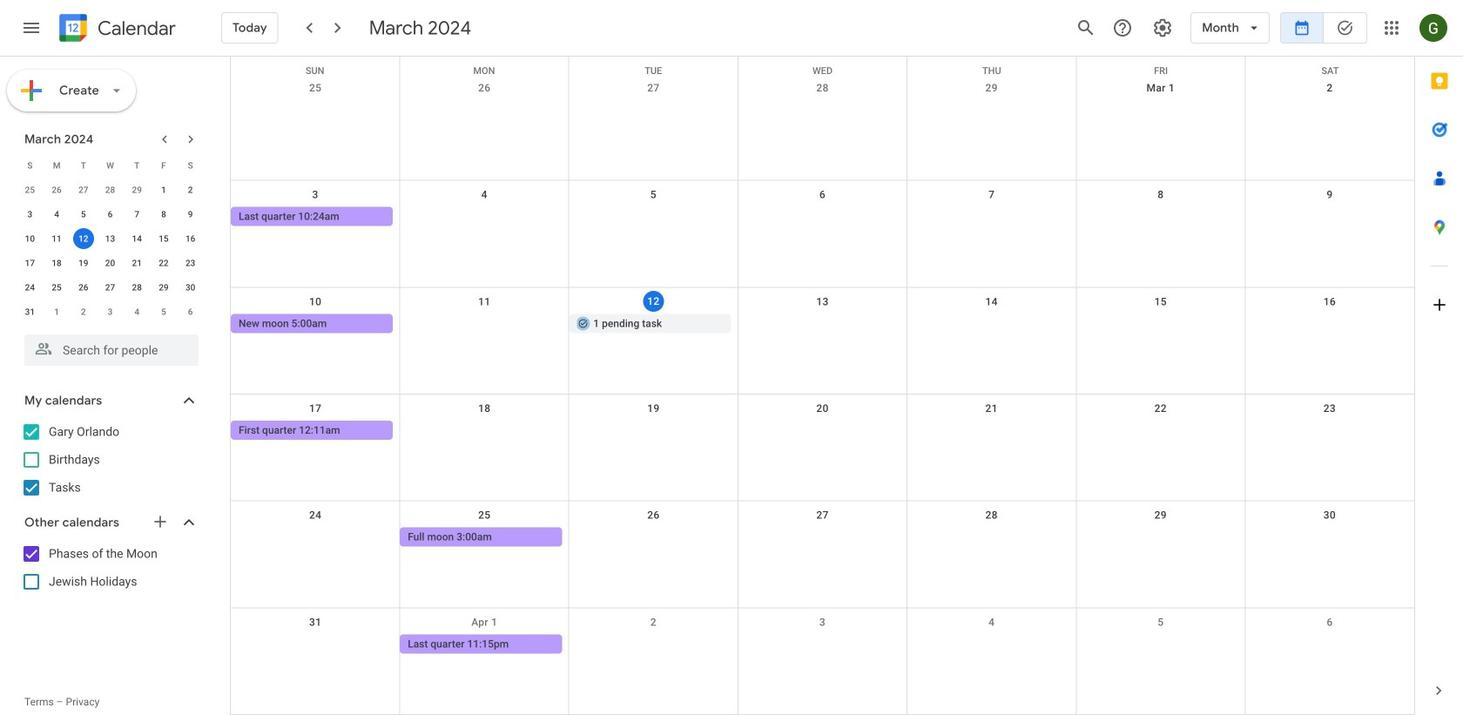 Task type: vqa. For each thing, say whether or not it's contained in the screenshot.
10 element
yes



Task type: locate. For each thing, give the bounding box(es) containing it.
row
[[231, 57, 1414, 76], [231, 74, 1414, 181], [17, 153, 204, 178], [17, 178, 204, 202], [231, 181, 1414, 288], [17, 202, 204, 226], [17, 226, 204, 251], [17, 251, 204, 275], [17, 275, 204, 300], [231, 288, 1414, 395], [17, 300, 204, 324], [231, 395, 1414, 501], [231, 501, 1414, 608], [231, 608, 1414, 715]]

16 element
[[180, 228, 201, 249]]

25 element
[[46, 277, 67, 298]]

18 element
[[46, 253, 67, 273]]

row group
[[17, 178, 204, 324]]

3 element
[[19, 204, 40, 225]]

2 element
[[180, 179, 201, 200]]

11 element
[[46, 228, 67, 249]]

march 2024 grid
[[17, 153, 204, 324]]

cell
[[400, 207, 569, 228], [569, 207, 738, 228], [907, 207, 1076, 228], [1076, 207, 1245, 228], [1245, 207, 1414, 228], [70, 226, 97, 251], [400, 314, 569, 335], [907, 314, 1076, 335], [1076, 314, 1245, 335], [1245, 314, 1414, 335], [400, 421, 569, 442], [569, 421, 738, 442], [907, 421, 1076, 442], [1076, 421, 1245, 442], [1245, 421, 1414, 442], [231, 527, 400, 548], [569, 527, 738, 548], [907, 527, 1076, 548], [1076, 527, 1245, 548], [1245, 527, 1414, 548], [231, 634, 400, 655], [569, 634, 738, 655], [907, 634, 1076, 655], [1076, 634, 1245, 655], [1245, 634, 1414, 655]]

my calendars list
[[3, 418, 216, 502]]

6 element
[[100, 204, 121, 225]]

5 element
[[73, 204, 94, 225]]

february 27 element
[[73, 179, 94, 200]]

31 element
[[19, 301, 40, 322]]

27 element
[[100, 277, 121, 298]]

17 element
[[19, 253, 40, 273]]

9 element
[[180, 204, 201, 225]]

april 3 element
[[100, 301, 121, 322]]

grid
[[230, 57, 1414, 715]]

13 element
[[100, 228, 121, 249]]

None search field
[[0, 327, 216, 366]]

10 element
[[19, 228, 40, 249]]

12, today element
[[73, 228, 94, 249]]

20 element
[[100, 253, 121, 273]]

april 1 element
[[46, 301, 67, 322]]

24 element
[[19, 277, 40, 298]]

heading
[[94, 18, 176, 39]]

1 element
[[153, 179, 174, 200]]

4 element
[[46, 204, 67, 225]]

tab list
[[1415, 57, 1463, 666]]

main drawer image
[[21, 17, 42, 38]]

february 25 element
[[19, 179, 40, 200]]

14 element
[[126, 228, 147, 249]]

settings menu image
[[1152, 17, 1173, 38]]



Task type: describe. For each thing, give the bounding box(es) containing it.
april 6 element
[[180, 301, 201, 322]]

29 element
[[153, 277, 174, 298]]

7 element
[[126, 204, 147, 225]]

april 2 element
[[73, 301, 94, 322]]

february 29 element
[[126, 179, 147, 200]]

23 element
[[180, 253, 201, 273]]

30 element
[[180, 277, 201, 298]]

26 element
[[73, 277, 94, 298]]

heading inside the calendar element
[[94, 18, 176, 39]]

april 4 element
[[126, 301, 147, 322]]

february 28 element
[[100, 179, 121, 200]]

22 element
[[153, 253, 174, 273]]

add other calendars image
[[152, 513, 169, 530]]

april 5 element
[[153, 301, 174, 322]]

15 element
[[153, 228, 174, 249]]

8 element
[[153, 204, 174, 225]]

calendar element
[[56, 10, 176, 49]]

21 element
[[126, 253, 147, 273]]

other calendars list
[[3, 540, 216, 596]]

Search for people text field
[[35, 334, 188, 366]]

19 element
[[73, 253, 94, 273]]

28 element
[[126, 277, 147, 298]]

february 26 element
[[46, 179, 67, 200]]

cell inside the march 2024 "grid"
[[70, 226, 97, 251]]



